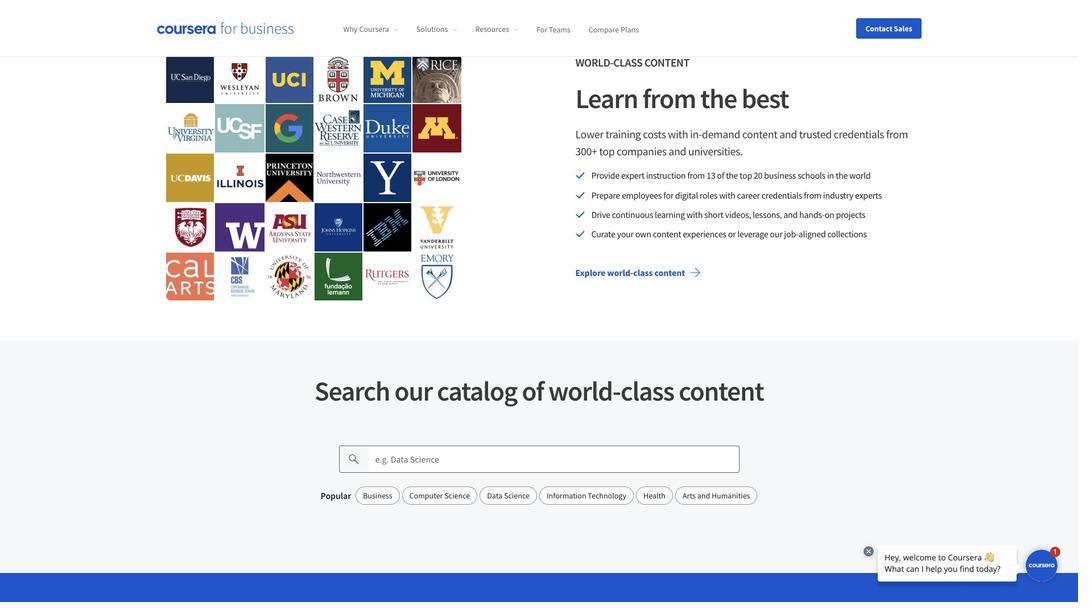 Task type: vqa. For each thing, say whether or not it's contained in the screenshot.
Find on the top right of page
no



Task type: locate. For each thing, give the bounding box(es) containing it.
world-
[[608, 267, 634, 278], [549, 374, 621, 408]]

popular
[[321, 490, 351, 501]]

provide expert instruction from 13 of the top 20 business schools in the world
[[592, 170, 871, 181]]

business
[[765, 170, 796, 181]]

from
[[643, 81, 696, 116], [887, 127, 909, 141], [688, 170, 705, 181], [804, 189, 822, 201]]

0 vertical spatial class
[[614, 55, 643, 70]]

technology
[[588, 490, 627, 501]]

universities.
[[689, 144, 743, 158]]

1 vertical spatial of
[[522, 374, 544, 408]]

with
[[668, 127, 688, 141], [720, 189, 736, 201], [687, 209, 703, 220]]

with right roles
[[720, 189, 736, 201]]

why coursera
[[344, 24, 389, 34]]

1 horizontal spatial our
[[770, 228, 783, 240]]

with left in-
[[668, 127, 688, 141]]

and up instruction in the right top of the page
[[669, 144, 687, 158]]

1 horizontal spatial credentials
[[834, 127, 885, 141]]

science right computer
[[445, 490, 470, 501]]

0 horizontal spatial science
[[445, 490, 470, 501]]

science right data
[[504, 490, 530, 501]]

content inside lower training costs with in-demand content and trusted credentials from 300+ top companies and universities.
[[743, 127, 778, 141]]

hands-
[[800, 209, 825, 220]]

credentials
[[834, 127, 885, 141], [762, 189, 803, 201]]

class
[[614, 55, 643, 70], [634, 267, 653, 278], [621, 374, 674, 408]]

resources
[[476, 24, 509, 34]]

content inside explore world-class content link
[[655, 267, 686, 278]]

our
[[770, 228, 783, 240], [395, 374, 433, 408]]

0 horizontal spatial credentials
[[762, 189, 803, 201]]

leverage
[[738, 228, 769, 240]]

13
[[707, 170, 716, 181]]

schools
[[798, 170, 826, 181]]

and up job-
[[784, 209, 798, 220]]

top left '20'
[[740, 170, 752, 181]]

costs
[[643, 127, 666, 141]]

career
[[737, 189, 760, 201]]

contact
[[866, 23, 893, 33]]

explore world-class content
[[576, 267, 686, 278]]

learning
[[655, 209, 685, 220]]

top
[[600, 144, 615, 158], [740, 170, 752, 181]]

for
[[664, 189, 674, 201]]

of
[[717, 170, 725, 181], [522, 374, 544, 408]]

from inside lower training costs with in-demand content and trusted credentials from 300+ top companies and universities.
[[887, 127, 909, 141]]

learn
[[576, 81, 638, 116]]

world-
[[576, 55, 614, 70]]

1 vertical spatial class
[[634, 267, 653, 278]]

0 vertical spatial credentials
[[834, 127, 885, 141]]

of right the catalog
[[522, 374, 544, 408]]

popular option group
[[356, 486, 758, 505]]

humanities
[[712, 490, 750, 501]]

credentials down business
[[762, 189, 803, 201]]

the
[[701, 81, 737, 116], [726, 170, 738, 181], [836, 170, 848, 181]]

employees
[[622, 189, 662, 201]]

content
[[645, 55, 690, 70], [743, 127, 778, 141], [653, 228, 682, 240], [655, 267, 686, 278], [679, 374, 764, 408]]

1 horizontal spatial science
[[504, 490, 530, 501]]

0 vertical spatial top
[[600, 144, 615, 158]]

Arts and Humanities button
[[676, 486, 758, 505]]

top right 300+ in the right top of the page
[[600, 144, 615, 158]]

coursera for business image
[[157, 22, 293, 34]]

Search query text field
[[369, 446, 740, 473]]

science inside button
[[445, 490, 470, 501]]

data
[[487, 490, 503, 501]]

curate
[[592, 228, 616, 240]]

20
[[754, 170, 763, 181]]

with left "short" in the right top of the page
[[687, 209, 703, 220]]

1 vertical spatial with
[[720, 189, 736, 201]]

2 science from the left
[[504, 490, 530, 501]]

0 vertical spatial world-
[[608, 267, 634, 278]]

and
[[780, 127, 797, 141], [669, 144, 687, 158], [784, 209, 798, 220], [698, 490, 710, 501]]

provide
[[592, 170, 620, 181]]

computer
[[410, 490, 443, 501]]

expert
[[621, 170, 645, 181]]

job-
[[785, 228, 799, 240]]

0 vertical spatial our
[[770, 228, 783, 240]]

science for computer science
[[445, 490, 470, 501]]

catalog
[[437, 374, 517, 408]]

Data Science button
[[480, 486, 537, 505]]

thirty logos from well known universities image
[[166, 54, 461, 301]]

on
[[825, 209, 835, 220]]

collections
[[828, 228, 867, 240]]

why
[[344, 24, 358, 34]]

Health button
[[636, 486, 673, 505]]

1 vertical spatial our
[[395, 374, 433, 408]]

0 vertical spatial with
[[668, 127, 688, 141]]

with for short
[[687, 209, 703, 220]]

2 vertical spatial with
[[687, 209, 703, 220]]

teams
[[549, 24, 571, 34]]

with inside lower training costs with in-demand content and trusted credentials from 300+ top companies and universities.
[[668, 127, 688, 141]]

0 horizontal spatial top
[[600, 144, 615, 158]]

prepare
[[592, 189, 620, 201]]

lessons,
[[753, 209, 782, 220]]

1 vertical spatial top
[[740, 170, 752, 181]]

credentials up world
[[834, 127, 885, 141]]

why coursera link
[[344, 24, 398, 34]]

for
[[537, 24, 548, 34]]

trusted
[[800, 127, 832, 141]]

your
[[617, 228, 634, 240]]

compare
[[589, 24, 619, 34]]

0 vertical spatial of
[[717, 170, 725, 181]]

science
[[445, 490, 470, 501], [504, 490, 530, 501]]

and right arts
[[698, 490, 710, 501]]

of right 13
[[717, 170, 725, 181]]

Computer Science button
[[402, 486, 478, 505]]

learn from the best
[[576, 81, 789, 116]]

1 science from the left
[[445, 490, 470, 501]]

arts
[[683, 490, 696, 501]]

1 horizontal spatial top
[[740, 170, 752, 181]]

science inside button
[[504, 490, 530, 501]]



Task type: describe. For each thing, give the bounding box(es) containing it.
resources link
[[476, 24, 518, 34]]

industry
[[824, 189, 854, 201]]

short
[[705, 209, 724, 220]]

for teams link
[[537, 24, 571, 34]]

credentials inside lower training costs with in-demand content and trusted credentials from 300+ top companies and universities.
[[834, 127, 885, 141]]

coursera
[[359, 24, 389, 34]]

curate your own content experiences or leverage our job-aligned collections
[[592, 228, 867, 240]]

for teams
[[537, 24, 571, 34]]

own
[[636, 228, 652, 240]]

drive
[[592, 209, 611, 220]]

300+
[[576, 144, 597, 158]]

experiences
[[683, 228, 727, 240]]

data science
[[487, 490, 530, 501]]

Business button
[[356, 486, 400, 505]]

in
[[828, 170, 834, 181]]

science for data science
[[504, 490, 530, 501]]

2 vertical spatial class
[[621, 374, 674, 408]]

1 horizontal spatial of
[[717, 170, 725, 181]]

information
[[547, 490, 587, 501]]

videos,
[[725, 209, 751, 220]]

lower
[[576, 127, 604, 141]]

companies
[[617, 144, 667, 158]]

business
[[363, 490, 393, 501]]

explore world-class content link
[[567, 259, 711, 286]]

compare plans link
[[589, 24, 639, 34]]

and left trusted at the top right of the page
[[780, 127, 797, 141]]

continuous
[[612, 209, 654, 220]]

projects
[[836, 209, 866, 220]]

experts
[[855, 189, 882, 201]]

1 vertical spatial world-
[[549, 374, 621, 408]]

solutions link
[[417, 24, 457, 34]]

the up demand
[[701, 81, 737, 116]]

in-
[[690, 127, 702, 141]]

or
[[728, 228, 736, 240]]

with for in-
[[668, 127, 688, 141]]

contact sales
[[866, 23, 913, 33]]

search our catalog of world-class content
[[315, 374, 764, 408]]

plans
[[621, 24, 639, 34]]

health
[[644, 490, 666, 501]]

digital
[[676, 189, 698, 201]]

0 horizontal spatial our
[[395, 374, 433, 408]]

the up 'prepare employees for digital roles with career credentials from industry experts'
[[726, 170, 738, 181]]

prepare employees for digital roles with career credentials from industry experts
[[592, 189, 882, 201]]

contact sales button
[[857, 18, 922, 38]]

the right in
[[836, 170, 848, 181]]

drive continuous learning with short videos, lessons, and hands-on projects
[[592, 209, 866, 220]]

demand
[[702, 127, 741, 141]]

0 horizontal spatial of
[[522, 374, 544, 408]]

Information Technology button
[[540, 486, 634, 505]]

sales
[[894, 23, 913, 33]]

arts and humanities
[[683, 490, 750, 501]]

world-class content
[[576, 55, 690, 70]]

1 vertical spatial credentials
[[762, 189, 803, 201]]

and inside button
[[698, 490, 710, 501]]

instruction
[[646, 170, 686, 181]]

solutions
[[417, 24, 448, 34]]

top inside lower training costs with in-demand content and trusted credentials from 300+ top companies and universities.
[[600, 144, 615, 158]]

world
[[850, 170, 871, 181]]

roles
[[700, 189, 718, 201]]

training
[[606, 127, 641, 141]]

compare plans
[[589, 24, 639, 34]]

explore
[[576, 267, 606, 278]]

aligned
[[799, 228, 826, 240]]

lower training costs with in-demand content and trusted credentials from 300+ top companies and universities.
[[576, 127, 909, 158]]

best
[[742, 81, 789, 116]]

search
[[315, 374, 390, 408]]

computer science
[[410, 490, 470, 501]]

information technology
[[547, 490, 627, 501]]



